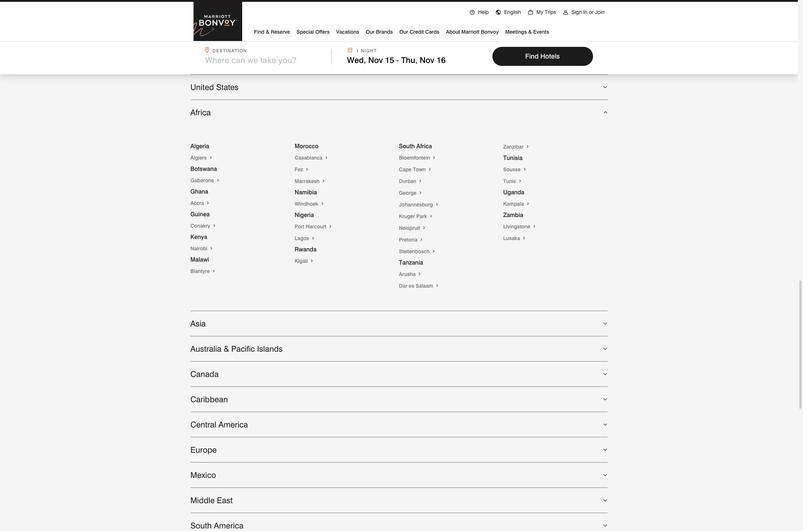Task type: describe. For each thing, give the bounding box(es) containing it.
sign in or join
[[572, 9, 605, 15]]

about marriott bonvoy
[[446, 29, 499, 35]]

2 nov from the left
[[420, 55, 435, 65]]

johannesburg link
[[399, 202, 440, 208]]

lagos
[[295, 235, 311, 241]]

find hotels button
[[493, 47, 593, 66]]

marrakesh
[[295, 178, 321, 184]]

canada button
[[191, 362, 608, 387]]

cards
[[426, 29, 440, 35]]

mexico
[[191, 470, 216, 480]]

windhoek
[[295, 201, 320, 207]]

asia button
[[191, 311, 608, 336]]

bonvoy
[[481, 29, 499, 35]]

round image for english
[[496, 10, 502, 15]]

casablanca
[[295, 155, 324, 161]]

& for reserve
[[266, 29, 270, 35]]

round image for sign in or join
[[563, 10, 569, 15]]

round image for my trips
[[528, 10, 534, 15]]

arrow right image for sousse
[[523, 167, 528, 172]]

our credit cards
[[400, 29, 440, 35]]

zanzibar link
[[504, 144, 531, 150]]

dar es salaam
[[399, 283, 435, 289]]

wed,
[[347, 55, 366, 65]]

find hotels
[[526, 52, 560, 60]]

Destination text field
[[205, 55, 317, 65]]

sign
[[572, 9, 582, 15]]

arrow right image for gaborone
[[216, 178, 221, 183]]

europe
[[191, 445, 217, 455]]

uganda
[[504, 189, 525, 196]]

arrow right image for accra
[[206, 200, 211, 206]]

port harcourt
[[295, 224, 328, 230]]

arrow right image for nairobi
[[209, 246, 214, 251]]

destination
[[213, 48, 247, 53]]

nairobi link
[[191, 246, 214, 251]]

1
[[357, 48, 359, 53]]

united states button
[[191, 75, 608, 100]]

arrow right image for livingstone
[[532, 224, 537, 230]]

botswana
[[191, 165, 217, 172]]

& for events
[[529, 29, 532, 35]]

trips
[[545, 9, 556, 15]]

arrow right image for cape town
[[427, 167, 433, 172]]

arrow right image for dar es salaam
[[435, 283, 440, 289]]

arrow right image for casablanca
[[324, 155, 329, 161]]

arrow right image for blantyre
[[211, 268, 217, 274]]

gaborone
[[191, 178, 216, 183]]

algiers
[[191, 155, 208, 161]]

tunis link
[[504, 178, 523, 184]]

africa button
[[191, 100, 608, 125]]

arrow right image for johannesburg
[[435, 202, 440, 208]]

our brands button
[[366, 26, 393, 37]]

help
[[478, 9, 489, 15]]

george
[[399, 190, 418, 196]]

brands
[[376, 29, 393, 35]]

arrow right image for pretoria
[[419, 237, 424, 243]]

or
[[589, 9, 594, 15]]

arrow right image for kruger park
[[429, 213, 434, 219]]

south america
[[191, 521, 244, 530]]

lagos link
[[295, 235, 316, 241]]

our for our brands
[[366, 29, 375, 35]]

fez link
[[295, 167, 310, 172]]

tunis
[[504, 178, 518, 184]]

our for our credit cards
[[400, 29, 409, 35]]

dar
[[399, 283, 408, 289]]

arrow right image for george
[[418, 190, 423, 196]]

mexico button
[[191, 463, 608, 488]]

arrow right image for kampala
[[526, 201, 531, 207]]

find & reserve button
[[254, 26, 290, 37]]

special offers button
[[297, 26, 330, 37]]

my
[[537, 9, 544, 15]]

port harcourt link
[[295, 224, 333, 230]]

lusaka
[[504, 235, 522, 241]]

rwanda
[[295, 246, 317, 253]]

accra link
[[191, 200, 211, 206]]

cape town
[[399, 167, 427, 172]]

united
[[191, 82, 214, 92]]

arrow right image for marrakesh
[[321, 178, 326, 184]]

special
[[297, 29, 314, 35]]

blantyre
[[191, 268, 211, 274]]

meetings & events button
[[506, 26, 550, 37]]

destination field
[[205, 55, 327, 65]]

arrow right image for durban
[[418, 178, 423, 184]]

islands
[[257, 344, 283, 354]]

caribbean button
[[191, 387, 608, 412]]

offers
[[316, 29, 330, 35]]

durban
[[399, 178, 418, 184]]

states
[[216, 82, 239, 92]]

night
[[361, 48, 377, 53]]

vacations
[[336, 29, 359, 35]]

town
[[413, 167, 426, 172]]

america for central america
[[219, 420, 248, 429]]

round image for help
[[470, 10, 475, 15]]



Task type: locate. For each thing, give the bounding box(es) containing it.
meetings
[[506, 29, 527, 35]]

kruger
[[399, 213, 415, 219]]

15
[[385, 55, 394, 65]]

0 vertical spatial find
[[254, 29, 265, 35]]

about marriott bonvoy button
[[446, 26, 499, 37]]

america inside dropdown button
[[219, 420, 248, 429]]

0 vertical spatial south
[[399, 143, 415, 150]]

america for south america
[[214, 521, 244, 530]]

conakry link
[[191, 223, 217, 229]]

arrow right image right park
[[429, 213, 434, 219]]

round image inside english button
[[496, 10, 502, 15]]

zanzibar
[[504, 144, 525, 150]]

arusha
[[399, 271, 417, 277]]

pretoria link
[[399, 237, 424, 243]]

zambia
[[504, 212, 524, 219]]

1 horizontal spatial africa
[[417, 143, 432, 150]]

george link
[[399, 190, 423, 196]]

4 round image from the left
[[563, 10, 569, 15]]

arrow right image for tunis
[[518, 178, 523, 184]]

round image left "sign"
[[563, 10, 569, 15]]

english button
[[492, 1, 525, 22]]

arrow right image right 'town'
[[427, 167, 433, 172]]

tanzania
[[399, 259, 423, 266]]

pacific
[[231, 344, 255, 354]]

1 horizontal spatial south
[[399, 143, 415, 150]]

arrow right image for arusha
[[417, 271, 422, 277]]

australia
[[191, 344, 222, 354]]

south america button
[[191, 513, 608, 531]]

1 round image from the left
[[470, 10, 475, 15]]

join
[[595, 9, 605, 15]]

arrow right image up harcourt in the top left of the page
[[320, 201, 325, 207]]

arrow right image for lusaka
[[522, 235, 527, 241]]

&
[[266, 29, 270, 35], [529, 29, 532, 35], [224, 344, 229, 354]]

middle
[[191, 496, 215, 505]]

south africa
[[399, 143, 432, 150]]

ghana
[[191, 188, 208, 195]]

arrow right image for nelspruit
[[422, 225, 427, 231]]

south for south africa
[[399, 143, 415, 150]]

& inside "dropdown button"
[[266, 29, 270, 35]]

hotels
[[541, 52, 560, 60]]

kigali link
[[295, 258, 315, 264]]

0 horizontal spatial nov
[[368, 55, 383, 65]]

nelspruit
[[399, 225, 422, 231]]

special offers
[[297, 29, 330, 35]]

arrow right image for zanzibar
[[525, 144, 531, 150]]

2 horizontal spatial &
[[529, 29, 532, 35]]

-
[[397, 55, 399, 65]]

africa down united
[[191, 108, 211, 117]]

namibia
[[295, 189, 317, 196]]

1 vertical spatial africa
[[417, 143, 432, 150]]

& inside dropdown button
[[529, 29, 532, 35]]

find for find & reserve
[[254, 29, 265, 35]]

east
[[217, 496, 233, 505]]

park
[[417, 213, 427, 219]]

pretoria
[[399, 237, 419, 243]]

0 vertical spatial america
[[219, 420, 248, 429]]

nov left 16
[[420, 55, 435, 65]]

0 horizontal spatial find
[[254, 29, 265, 35]]

arrow right image down rwanda
[[309, 258, 315, 264]]

2 round image from the left
[[496, 10, 502, 15]]

& left reserve
[[266, 29, 270, 35]]

round image
[[470, 10, 475, 15], [496, 10, 502, 15], [528, 10, 534, 15], [563, 10, 569, 15]]

africa inside "dropdown button"
[[191, 108, 211, 117]]

south inside south america dropdown button
[[191, 521, 212, 530]]

marriott
[[462, 29, 480, 35]]

kampala
[[504, 201, 526, 207]]

arrow right image up marrakesh
[[305, 167, 310, 172]]

conakry
[[191, 223, 212, 229]]

vacations button
[[336, 26, 359, 37]]

south up bloemfontein
[[399, 143, 415, 150]]

1 our from the left
[[366, 29, 375, 35]]

round image left english
[[496, 10, 502, 15]]

gaborone link
[[191, 178, 221, 183]]

algiers link
[[191, 155, 213, 161]]

south for south america
[[191, 521, 212, 530]]

1 horizontal spatial nov
[[420, 55, 435, 65]]

arrow right image down 'town'
[[418, 178, 423, 184]]

explore the world
[[191, 52, 328, 69]]

kenya
[[191, 234, 207, 240]]

1 vertical spatial america
[[214, 521, 244, 530]]

nov down night
[[368, 55, 383, 65]]

our left brands
[[366, 29, 375, 35]]

round image left my
[[528, 10, 534, 15]]

europe button
[[191, 437, 608, 462]]

australia & pacific islands button
[[191, 336, 608, 361]]

salaam
[[416, 283, 433, 289]]

arrow right image up botswana
[[208, 155, 213, 161]]

africa up bloemfontein link
[[417, 143, 432, 150]]

durban link
[[399, 178, 423, 184]]

3 round image from the left
[[528, 10, 534, 15]]

cape town link
[[399, 167, 433, 172]]

None search field
[[0, 41, 799, 74]]

arrow right image for windhoek
[[320, 201, 325, 207]]

1 horizontal spatial find
[[526, 52, 539, 60]]

south down middle
[[191, 521, 212, 530]]

none search field containing wed, nov 15 - thu, nov 16
[[0, 41, 799, 74]]

arusha link
[[399, 271, 422, 277]]

arrow right image
[[525, 144, 531, 150], [432, 155, 437, 161], [523, 167, 528, 172], [216, 178, 221, 183], [321, 178, 326, 184], [518, 178, 523, 184], [418, 190, 423, 196], [206, 200, 211, 206], [526, 201, 531, 207], [435, 202, 440, 208], [212, 223, 217, 229], [328, 224, 333, 230], [532, 224, 537, 230], [522, 235, 527, 241], [209, 246, 214, 251], [431, 249, 436, 254], [211, 268, 217, 274], [417, 271, 422, 277]]

america right central
[[219, 420, 248, 429]]

bloemfontein link
[[399, 155, 437, 161]]

nelspruit link
[[399, 225, 427, 231]]

central america button
[[191, 412, 608, 437]]

united states
[[191, 82, 239, 92]]

lusaka link
[[504, 235, 527, 241]]

arrow right image right salaam
[[435, 283, 440, 289]]

caribbean
[[191, 395, 228, 404]]

find inside button
[[526, 52, 539, 60]]

arrow right image for stellenbosch
[[431, 249, 436, 254]]

stellenbosch link
[[399, 249, 436, 254]]

thu,
[[401, 55, 418, 65]]

& left pacific
[[224, 344, 229, 354]]

arrow right image down park
[[422, 225, 427, 231]]

1 horizontal spatial &
[[266, 29, 270, 35]]

find left hotels
[[526, 52, 539, 60]]

arrow right image down port harcourt link at left
[[311, 235, 316, 241]]

kampala link
[[504, 201, 531, 207]]

arrow right image for bloemfontein
[[432, 155, 437, 161]]

blantyre link
[[191, 268, 217, 274]]

arrow right image for lagos
[[311, 235, 316, 241]]

the
[[244, 52, 265, 69]]

1 night wed, nov 15 - thu, nov 16
[[347, 48, 446, 65]]

arrow right image for algiers
[[208, 155, 213, 161]]

& left the events on the top right
[[529, 29, 532, 35]]

our inside dropdown button
[[366, 29, 375, 35]]

guinea
[[191, 211, 210, 218]]

0 vertical spatial africa
[[191, 108, 211, 117]]

0 horizontal spatial our
[[366, 29, 375, 35]]

arrow right image up "stellenbosch" "link" at the top of page
[[419, 237, 424, 243]]

algeria
[[191, 143, 209, 150]]

es
[[409, 283, 415, 289]]

our credit cards link
[[400, 26, 440, 37]]

1 vertical spatial find
[[526, 52, 539, 60]]

africa
[[191, 108, 211, 117], [417, 143, 432, 150]]

sign in or join button
[[560, 1, 608, 22]]

my trips button
[[525, 1, 560, 22]]

arrow right image for port harcourt
[[328, 224, 333, 230]]

arrow right image for kigali
[[309, 258, 315, 264]]

australia & pacific islands
[[191, 344, 283, 354]]

my trips
[[537, 9, 556, 15]]

help link
[[466, 1, 492, 22]]

find for find hotels
[[526, 52, 539, 60]]

america down east
[[214, 521, 244, 530]]

& for pacific
[[224, 344, 229, 354]]

1 nov from the left
[[368, 55, 383, 65]]

& inside dropdown button
[[224, 344, 229, 354]]

0 horizontal spatial africa
[[191, 108, 211, 117]]

round image inside the "sign in or join" button
[[563, 10, 569, 15]]

america inside dropdown button
[[214, 521, 244, 530]]

find left reserve
[[254, 29, 265, 35]]

0 horizontal spatial south
[[191, 521, 212, 530]]

nov
[[368, 55, 383, 65], [420, 55, 435, 65]]

0 horizontal spatial &
[[224, 344, 229, 354]]

bloemfontein
[[399, 155, 432, 161]]

tunisia
[[504, 154, 523, 161]]

explore
[[191, 52, 240, 69]]

round image inside 'help' link
[[470, 10, 475, 15]]

windhoek link
[[295, 201, 325, 207]]

arrow right image for conakry
[[212, 223, 217, 229]]

english
[[504, 9, 521, 15]]

1 vertical spatial south
[[191, 521, 212, 530]]

find inside "dropdown button"
[[254, 29, 265, 35]]

arrow right image
[[208, 155, 213, 161], [324, 155, 329, 161], [305, 167, 310, 172], [427, 167, 433, 172], [418, 178, 423, 184], [320, 201, 325, 207], [429, 213, 434, 219], [422, 225, 427, 231], [311, 235, 316, 241], [419, 237, 424, 243], [309, 258, 315, 264], [435, 283, 440, 289]]

marrakesh link
[[295, 178, 326, 184]]

canada
[[191, 369, 219, 379]]

events
[[534, 29, 550, 35]]

arrow right image up marrakesh link
[[324, 155, 329, 161]]

round image left help
[[470, 10, 475, 15]]

arrow right image for fez
[[305, 167, 310, 172]]

accra
[[191, 200, 206, 206]]

our left credit
[[400, 29, 409, 35]]

kruger park
[[399, 213, 429, 219]]

central america
[[191, 420, 248, 429]]

kruger park link
[[399, 213, 434, 219]]

2 our from the left
[[400, 29, 409, 35]]

middle east
[[191, 496, 233, 505]]

round image inside my trips button
[[528, 10, 534, 15]]

1 horizontal spatial our
[[400, 29, 409, 35]]



Task type: vqa. For each thing, say whether or not it's contained in the screenshot.
20%
no



